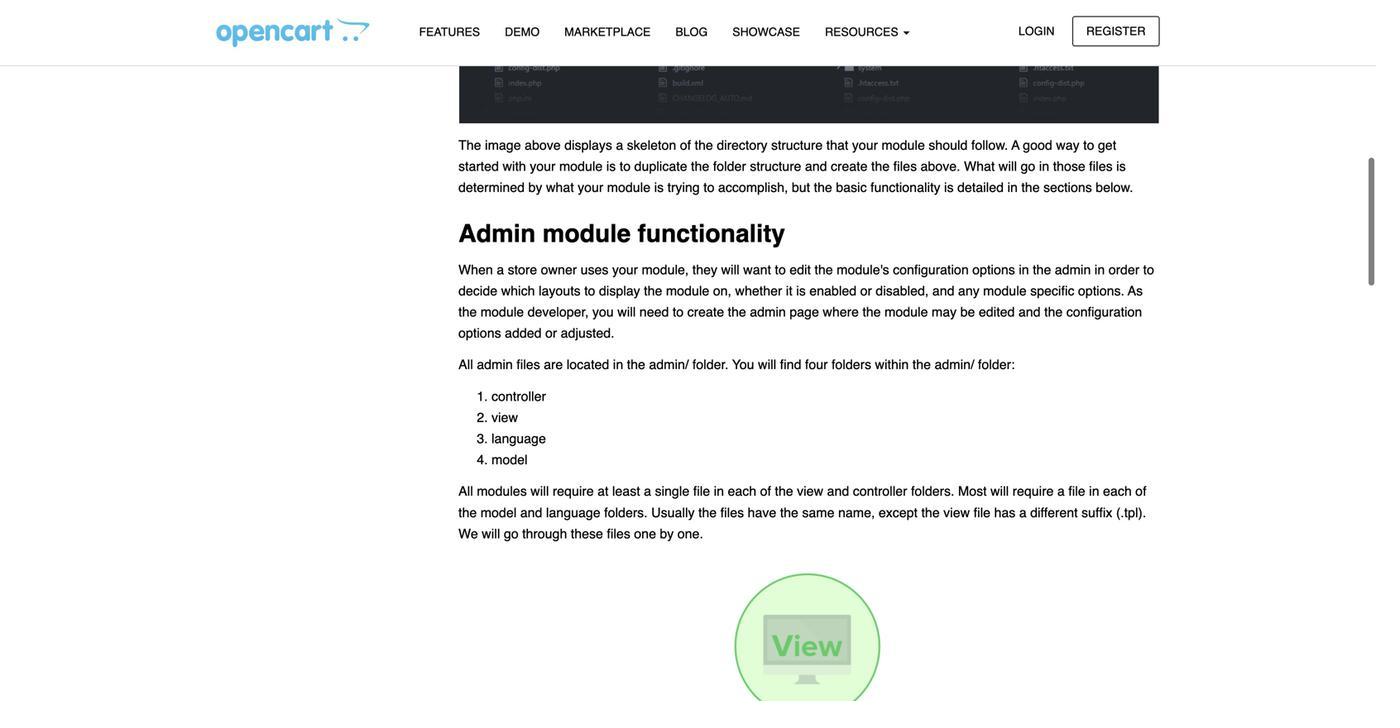Task type: locate. For each thing, give the bounding box(es) containing it.
configuration
[[893, 262, 969, 277], [1067, 304, 1143, 320]]

2 each from the left
[[1103, 484, 1132, 499]]

structure up accomplish,
[[750, 159, 802, 174]]

0 horizontal spatial go
[[504, 526, 519, 541]]

will up has
[[991, 484, 1009, 499]]

0 vertical spatial language
[[492, 431, 546, 446]]

of up have
[[760, 484, 771, 499]]

all for all modules will require at least a single file in each of the view and controller folders. most will require a file in each of the model and language folders. usually the files have the same name, except the view file has a different suffix (.tpl). we will go through these files one by one.
[[459, 484, 473, 499]]

a up the different
[[1058, 484, 1065, 499]]

and up may
[[933, 283, 955, 298]]

1 vertical spatial view
[[797, 484, 824, 499]]

your
[[852, 137, 878, 153], [530, 159, 556, 174], [578, 180, 604, 195], [612, 262, 638, 277]]

1 each from the left
[[728, 484, 757, 499]]

the right within
[[913, 357, 931, 372]]

options
[[973, 262, 1015, 277], [459, 325, 501, 341]]

module down they
[[666, 283, 710, 298]]

controller inside controller view language model
[[492, 388, 546, 404]]

and up but
[[805, 159, 827, 174]]

folders. left most
[[911, 484, 955, 499]]

language
[[492, 431, 546, 446], [546, 505, 601, 520]]

or down developer,
[[545, 325, 557, 341]]

0 vertical spatial go
[[1021, 159, 1036, 174]]

module down duplicate at the left top
[[607, 180, 651, 195]]

1 horizontal spatial configuration
[[1067, 304, 1143, 320]]

0 horizontal spatial of
[[680, 137, 691, 153]]

skeleton
[[627, 137, 677, 153]]

2 admin/ from the left
[[935, 357, 975, 372]]

require
[[553, 484, 594, 499], [1013, 484, 1054, 499]]

language up these on the left
[[546, 505, 601, 520]]

marketplace link
[[552, 17, 663, 46]]

uses
[[581, 262, 609, 277]]

folders. down least
[[604, 505, 648, 520]]

will up on,
[[721, 262, 740, 277]]

require left at in the bottom of the page
[[553, 484, 594, 499]]

files down get
[[1089, 159, 1113, 174]]

trying
[[668, 180, 700, 195]]

functionality up they
[[638, 219, 786, 248]]

all for all admin files are located in the admin/ folder. you will find four folders within the admin/ folder:
[[459, 357, 473, 372]]

of up duplicate at the left top
[[680, 137, 691, 153]]

adjusted.
[[561, 325, 615, 341]]

view inside controller view language model
[[492, 410, 518, 425]]

the up enabled
[[815, 262, 833, 277]]

controller inside all modules will require at least a single file in each of the view and controller folders. most will require a file in each of the model and language folders. usually the files have the same name, except the view file has a different suffix (.tpl). we will go through these files one by one.
[[853, 484, 908, 499]]

four
[[805, 357, 828, 372]]

controller up except
[[853, 484, 908, 499]]

0 horizontal spatial controller
[[492, 388, 546, 404]]

a right displays
[[616, 137, 623, 153]]

will right modules
[[531, 484, 549, 499]]

displays
[[565, 137, 612, 153]]

folders.
[[911, 484, 955, 499], [604, 505, 648, 520]]

(.tpl).
[[1117, 505, 1147, 520]]

above
[[525, 137, 561, 153]]

1 horizontal spatial options
[[973, 262, 1015, 277]]

0 horizontal spatial folders.
[[604, 505, 648, 520]]

the right but
[[814, 180, 833, 195]]

duplicate
[[635, 159, 688, 174]]

controller down are
[[492, 388, 546, 404]]

and inside the image above displays a skeleton of the directory structure that your module should follow. a good way to get started with your module is to duplicate the folder structure and create the files above. what will go in those files is determined by what your module is trying to accomplish, but the basic functionality is detailed in the sections below.
[[805, 159, 827, 174]]

2 vertical spatial admin
[[477, 357, 513, 372]]

admin/ left folder.
[[649, 357, 689, 372]]

detailed
[[958, 180, 1004, 195]]

on,
[[713, 283, 732, 298]]

the left sections
[[1022, 180, 1040, 195]]

all down decide
[[459, 357, 473, 372]]

a right has
[[1020, 505, 1027, 520]]

1 vertical spatial model
[[481, 505, 517, 520]]

1 horizontal spatial folders.
[[911, 484, 955, 499]]

0 horizontal spatial require
[[553, 484, 594, 499]]

model
[[492, 452, 528, 467], [481, 505, 517, 520]]

through
[[522, 526, 567, 541]]

is
[[607, 159, 616, 174], [1117, 159, 1126, 174], [654, 180, 664, 195], [944, 180, 954, 195], [797, 283, 806, 298]]

1 horizontal spatial of
[[760, 484, 771, 499]]

0 vertical spatial folders.
[[911, 484, 955, 499]]

1 vertical spatial options
[[459, 325, 501, 341]]

has
[[995, 505, 1016, 520]]

be
[[961, 304, 975, 320]]

module
[[882, 137, 925, 153], [559, 159, 603, 174], [607, 180, 651, 195], [543, 219, 631, 248], [666, 283, 710, 298], [984, 283, 1027, 298], [481, 304, 524, 320], [885, 304, 928, 320]]

demo
[[505, 25, 540, 38]]

all inside all modules will require at least a single file in each of the view and controller folders. most will require a file in each of the model and language folders. usually the files have the same name, except the view file has a different suffix (.tpl). we will go through these files one by one.
[[459, 484, 473, 499]]

1 horizontal spatial each
[[1103, 484, 1132, 499]]

to right trying
[[704, 180, 715, 195]]

0 horizontal spatial functionality
[[638, 219, 786, 248]]

1 vertical spatial language
[[546, 505, 601, 520]]

0 vertical spatial or
[[861, 283, 872, 298]]

will left find
[[758, 357, 777, 372]]

0 vertical spatial admin
[[1055, 262, 1091, 277]]

of
[[680, 137, 691, 153], [760, 484, 771, 499], [1136, 484, 1147, 499]]

functionality
[[871, 180, 941, 195], [638, 219, 786, 248]]

go down 'good'
[[1021, 159, 1036, 174]]

go
[[1021, 159, 1036, 174], [504, 526, 519, 541]]

owner
[[541, 262, 577, 277]]

file right single
[[693, 484, 710, 499]]

below.
[[1096, 180, 1134, 195]]

0 vertical spatial structure
[[771, 137, 823, 153]]

2 all from the top
[[459, 484, 473, 499]]

suffix
[[1082, 505, 1113, 520]]

0 vertical spatial create
[[831, 159, 868, 174]]

0 vertical spatial model
[[492, 452, 528, 467]]

usually
[[651, 505, 695, 520]]

1 horizontal spatial create
[[831, 159, 868, 174]]

admin down 'added'
[[477, 357, 513, 372]]

and down specific
[[1019, 304, 1041, 320]]

your inside when a store owner uses your module, they will want to edit the module's configuration options in the admin in order to decide which layouts to display the module on, whether it is enabled or disabled, and any module specific options. as the module developer, you will need to create the admin page where the module may be edited and the configuration options added or adjusted.
[[612, 262, 638, 277]]

by
[[529, 180, 543, 195], [660, 526, 674, 541]]

admin up specific
[[1055, 262, 1091, 277]]

functionality inside the image above displays a skeleton of the directory structure that your module should follow. a good way to get started with your module is to duplicate the folder structure and create the files above. what will go in those files is determined by what your module is trying to accomplish, but the basic functionality is detailed in the sections below.
[[871, 180, 941, 195]]

folder
[[713, 159, 746, 174]]

1 horizontal spatial file
[[974, 505, 991, 520]]

2 vertical spatial view
[[944, 505, 970, 520]]

0 horizontal spatial by
[[529, 180, 543, 195]]

register link
[[1073, 16, 1160, 46]]

admin down whether
[[750, 304, 786, 320]]

1 vertical spatial by
[[660, 526, 674, 541]]

0 vertical spatial view
[[492, 410, 518, 425]]

0 horizontal spatial file
[[693, 484, 710, 499]]

1 vertical spatial all
[[459, 484, 473, 499]]

0 vertical spatial controller
[[492, 388, 546, 404]]

0 horizontal spatial or
[[545, 325, 557, 341]]

accomplish,
[[718, 180, 788, 195]]

disabled,
[[876, 283, 929, 298]]

0 horizontal spatial create
[[688, 304, 724, 320]]

the down decide
[[459, 304, 477, 320]]

a left store
[[497, 262, 504, 277]]

file left has
[[974, 505, 991, 520]]

to down skeleton
[[620, 159, 631, 174]]

options up any
[[973, 262, 1015, 277]]

all
[[459, 357, 473, 372], [459, 484, 473, 499]]

in
[[1039, 159, 1050, 174], [1008, 180, 1018, 195], [1019, 262, 1029, 277], [1095, 262, 1105, 277], [613, 357, 623, 372], [714, 484, 724, 499], [1089, 484, 1100, 499]]

will down 'a'
[[999, 159, 1017, 174]]

each
[[728, 484, 757, 499], [1103, 484, 1132, 499]]

or
[[861, 283, 872, 298], [545, 325, 557, 341]]

go inside all modules will require at least a single file in each of the view and controller folders. most will require a file in each of the model and language folders. usually the files have the same name, except the view file has a different suffix (.tpl). we will go through these files one by one.
[[504, 526, 519, 541]]

functionality down above.
[[871, 180, 941, 195]]

1 vertical spatial controller
[[853, 484, 908, 499]]

view up modules
[[492, 410, 518, 425]]

admin/ left folder:
[[935, 357, 975, 372]]

1 vertical spatial structure
[[750, 159, 802, 174]]

1 vertical spatial go
[[504, 526, 519, 541]]

0 vertical spatial configuration
[[893, 262, 969, 277]]

create
[[831, 159, 868, 174], [688, 304, 724, 320]]

1 all from the top
[[459, 357, 473, 372]]

configuration up disabled,
[[893, 262, 969, 277]]

require up the different
[[1013, 484, 1054, 499]]

1 horizontal spatial require
[[1013, 484, 1054, 499]]

the left above.
[[872, 159, 890, 174]]

go inside the image above displays a skeleton of the directory structure that your module should follow. a good way to get started with your module is to duplicate the folder structure and create the files above. what will go in those files is determined by what your module is trying to accomplish, but the basic functionality is detailed in the sections below.
[[1021, 159, 1036, 174]]

0 vertical spatial functionality
[[871, 180, 941, 195]]

find
[[780, 357, 802, 372]]

page
[[790, 304, 819, 320]]

register
[[1087, 24, 1146, 38]]

admin/
[[649, 357, 689, 372], [935, 357, 975, 372]]

1 horizontal spatial by
[[660, 526, 674, 541]]

1 vertical spatial admin
[[750, 304, 786, 320]]

2 horizontal spatial view
[[944, 505, 970, 520]]

1 horizontal spatial admin
[[750, 304, 786, 320]]

a
[[616, 137, 623, 153], [497, 262, 504, 277], [644, 484, 651, 499], [1058, 484, 1065, 499], [1020, 505, 1027, 520]]

structure
[[771, 137, 823, 153], [750, 159, 802, 174]]

will down display
[[618, 304, 636, 320]]

is down above.
[[944, 180, 954, 195]]

0 vertical spatial options
[[973, 262, 1015, 277]]

to right order
[[1144, 262, 1155, 277]]

1 vertical spatial folders.
[[604, 505, 648, 520]]

structure left the "that"
[[771, 137, 823, 153]]

we
[[459, 526, 478, 541]]

1 horizontal spatial functionality
[[871, 180, 941, 195]]

to right need
[[673, 304, 684, 320]]

1 vertical spatial configuration
[[1067, 304, 1143, 320]]

view up same
[[797, 484, 824, 499]]

1 horizontal spatial controller
[[853, 484, 908, 499]]

of up (.tpl).
[[1136, 484, 1147, 499]]

1 horizontal spatial view
[[797, 484, 824, 499]]

each up (.tpl).
[[1103, 484, 1132, 499]]

all left modules
[[459, 484, 473, 499]]

except
[[879, 505, 918, 520]]

1 horizontal spatial admin/
[[935, 357, 975, 372]]

0 horizontal spatial view
[[492, 410, 518, 425]]

1 vertical spatial create
[[688, 304, 724, 320]]

or down module's
[[861, 283, 872, 298]]

language up modules
[[492, 431, 546, 446]]

to left edit
[[775, 262, 786, 277]]

within
[[875, 357, 909, 372]]

will right the we on the bottom of the page
[[482, 526, 500, 541]]

1 vertical spatial or
[[545, 325, 557, 341]]

create up basic
[[831, 159, 868, 174]]

create down on,
[[688, 304, 724, 320]]

files left above.
[[894, 159, 917, 174]]

1 require from the left
[[553, 484, 594, 499]]

is down duplicate at the left top
[[654, 180, 664, 195]]

0 vertical spatial all
[[459, 357, 473, 372]]

to left get
[[1084, 137, 1095, 153]]

by right one
[[660, 526, 674, 541]]

the right have
[[780, 505, 799, 520]]

will inside the image above displays a skeleton of the directory structure that your module should follow. a good way to get started with your module is to duplicate the folder structure and create the files above. what will go in those files is determined by what your module is trying to accomplish, but the basic functionality is detailed in the sections below.
[[999, 159, 1017, 174]]

and
[[805, 159, 827, 174], [933, 283, 955, 298], [1019, 304, 1041, 320], [827, 484, 849, 499], [520, 505, 543, 520]]

all admin files are located in the admin/ folder. you will find four folders within the admin/ folder:
[[459, 357, 1015, 372]]

1 horizontal spatial go
[[1021, 159, 1036, 174]]

0 horizontal spatial admin/
[[649, 357, 689, 372]]

0 horizontal spatial options
[[459, 325, 501, 341]]

mvcl image
[[459, 555, 1160, 701]]

one
[[634, 526, 656, 541]]

your down above
[[530, 159, 556, 174]]

is right it
[[797, 283, 806, 298]]

by left what
[[529, 180, 543, 195]]

model up modules
[[492, 452, 528, 467]]

model down modules
[[481, 505, 517, 520]]

demo link
[[493, 17, 552, 46]]

as
[[1128, 283, 1143, 298]]

0 vertical spatial by
[[529, 180, 543, 195]]

0 horizontal spatial each
[[728, 484, 757, 499]]

model inside controller view language model
[[492, 452, 528, 467]]

options down decide
[[459, 325, 501, 341]]

resources
[[825, 25, 902, 38]]

0 horizontal spatial configuration
[[893, 262, 969, 277]]



Task type: vqa. For each thing, say whether or not it's contained in the screenshot.
admin/
yes



Task type: describe. For each thing, give the bounding box(es) containing it.
they
[[693, 262, 718, 277]]

added
[[505, 325, 542, 341]]

whether
[[735, 283, 783, 298]]

1 vertical spatial functionality
[[638, 219, 786, 248]]

of inside the image above displays a skeleton of the directory structure that your module should follow. a good way to get started with your module is to duplicate the folder structure and create the files above. what will go in those files is determined by what your module is trying to accomplish, but the basic functionality is detailed in the sections below.
[[680, 137, 691, 153]]

folder:
[[978, 357, 1015, 372]]

0 horizontal spatial admin
[[477, 357, 513, 372]]

opencart - open source shopping cart solution image
[[216, 17, 370, 47]]

module down displays
[[559, 159, 603, 174]]

folder.
[[693, 357, 729, 372]]

good
[[1023, 137, 1053, 153]]

all modules will require at least a single file in each of the view and controller folders. most will require a file in each of the model and language folders. usually the files have the same name, except the view file has a different suffix (.tpl). we will go through these files one by one.
[[459, 484, 1147, 541]]

language inside all modules will require at least a single file in each of the view and controller folders. most will require a file in each of the model and language folders. usually the files have the same name, except the view file has a different suffix (.tpl). we will go through these files one by one.
[[546, 505, 601, 520]]

follow.
[[972, 137, 1009, 153]]

with
[[503, 159, 526, 174]]

least
[[612, 484, 640, 499]]

a right least
[[644, 484, 651, 499]]

showcase link
[[720, 17, 813, 46]]

1 admin/ from the left
[[649, 357, 689, 372]]

files left are
[[517, 357, 540, 372]]

features link
[[407, 17, 493, 46]]

the up specific
[[1033, 262, 1052, 277]]

1 horizontal spatial or
[[861, 283, 872, 298]]

most
[[958, 484, 987, 499]]

edited
[[979, 304, 1015, 320]]

should
[[929, 137, 968, 153]]

what
[[546, 180, 574, 195]]

when a store owner uses your module, they will want to edit the module's configuration options in the admin in order to decide which layouts to display the module on, whether it is enabled or disabled, and any module specific options. as the module developer, you will need to create the admin page where the module may be edited and the configuration options added or adjusted.
[[459, 262, 1155, 341]]

that
[[827, 137, 849, 153]]

a
[[1012, 137, 1020, 153]]

is up below.
[[1117, 159, 1126, 174]]

but
[[792, 180, 810, 195]]

way
[[1056, 137, 1080, 153]]

those
[[1053, 159, 1086, 174]]

marketplace
[[565, 25, 651, 38]]

you
[[732, 357, 755, 372]]

layouts
[[539, 283, 581, 298]]

files left have
[[721, 505, 744, 520]]

module down "which"
[[481, 304, 524, 320]]

and up name, at bottom right
[[827, 484, 849, 499]]

module,
[[642, 262, 689, 277]]

file struct image
[[459, 0, 1160, 124]]

started
[[459, 159, 499, 174]]

by inside all modules will require at least a single file in each of the view and controller folders. most will require a file in each of the model and language folders. usually the files have the same name, except the view file has a different suffix (.tpl). we will go through these files one by one.
[[660, 526, 674, 541]]

it
[[786, 283, 793, 298]]

module up edited
[[984, 283, 1027, 298]]

decide
[[459, 283, 498, 298]]

basic
[[836, 180, 867, 195]]

module up above.
[[882, 137, 925, 153]]

a inside when a store owner uses your module, they will want to edit the module's configuration options in the admin in order to decide which layouts to display the module on, whether it is enabled or disabled, and any module specific options. as the module developer, you will need to create the admin page where the module may be edited and the configuration options added or adjusted.
[[497, 262, 504, 277]]

the up trying
[[691, 159, 710, 174]]

admin
[[459, 219, 536, 248]]

have
[[748, 505, 777, 520]]

the down specific
[[1045, 304, 1063, 320]]

files left one
[[607, 526, 631, 541]]

to down the "uses"
[[584, 283, 596, 298]]

located
[[567, 357, 609, 372]]

the
[[459, 137, 481, 153]]

module up the "uses"
[[543, 219, 631, 248]]

2 horizontal spatial of
[[1136, 484, 1147, 499]]

edit
[[790, 262, 811, 277]]

determined
[[459, 180, 525, 195]]

developer,
[[528, 304, 589, 320]]

and up through on the left of page
[[520, 505, 543, 520]]

the down on,
[[728, 304, 746, 320]]

the up folder
[[695, 137, 713, 153]]

the right where
[[863, 304, 881, 320]]

sections
[[1044, 180, 1092, 195]]

controller view language model
[[492, 388, 546, 467]]

order
[[1109, 262, 1140, 277]]

different
[[1031, 505, 1078, 520]]

the up the one.
[[699, 505, 717, 520]]

modules
[[477, 484, 527, 499]]

directory
[[717, 137, 768, 153]]

any
[[958, 283, 980, 298]]

want
[[743, 262, 771, 277]]

image
[[485, 137, 521, 153]]

2 horizontal spatial file
[[1069, 484, 1086, 499]]

may
[[932, 304, 957, 320]]

login
[[1019, 24, 1055, 38]]

module down disabled,
[[885, 304, 928, 320]]

2 require from the left
[[1013, 484, 1054, 499]]

your right what
[[578, 180, 604, 195]]

the up the we on the bottom of the page
[[459, 505, 477, 520]]

what
[[964, 159, 995, 174]]

is inside when a store owner uses your module, they will want to edit the module's configuration options in the admin in order to decide which layouts to display the module on, whether it is enabled or disabled, and any module specific options. as the module developer, you will need to create the admin page where the module may be edited and the configuration options added or adjusted.
[[797, 283, 806, 298]]

blog link
[[663, 17, 720, 46]]

create inside when a store owner uses your module, they will want to edit the module's configuration options in the admin in order to decide which layouts to display the module on, whether it is enabled or disabled, and any module specific options. as the module developer, you will need to create the admin page where the module may be edited and the configuration options added or adjusted.
[[688, 304, 724, 320]]

2 horizontal spatial admin
[[1055, 262, 1091, 277]]

single
[[655, 484, 690, 499]]

the up need
[[644, 283, 663, 298]]

above.
[[921, 159, 961, 174]]

are
[[544, 357, 563, 372]]

module's
[[837, 262, 890, 277]]

one.
[[678, 526, 704, 541]]

at
[[598, 484, 609, 499]]

resources link
[[813, 17, 923, 46]]

by inside the image above displays a skeleton of the directory structure that your module should follow. a good way to get started with your module is to duplicate the folder structure and create the files above. what will go in those files is determined by what your module is trying to accomplish, but the basic functionality is detailed in the sections below.
[[529, 180, 543, 195]]

showcase
[[733, 25, 800, 38]]

enabled
[[810, 283, 857, 298]]

blog
[[676, 25, 708, 38]]

need
[[640, 304, 669, 320]]

where
[[823, 304, 859, 320]]

your right the "that"
[[852, 137, 878, 153]]

model inside all modules will require at least a single file in each of the view and controller folders. most will require a file in each of the model and language folders. usually the files have the same name, except the view file has a different suffix (.tpl). we will go through these files one by one.
[[481, 505, 517, 520]]

which
[[501, 283, 535, 298]]

admin module functionality
[[459, 219, 786, 248]]

a inside the image above displays a skeleton of the directory structure that your module should follow. a good way to get started with your module is to duplicate the folder structure and create the files above. what will go in those files is determined by what your module is trying to accomplish, but the basic functionality is detailed in the sections below.
[[616, 137, 623, 153]]

the up have
[[775, 484, 794, 499]]

display
[[599, 283, 640, 298]]

store
[[508, 262, 537, 277]]

create inside the image above displays a skeleton of the directory structure that your module should follow. a good way to get started with your module is to duplicate the folder structure and create the files above. what will go in those files is determined by what your module is trying to accomplish, but the basic functionality is detailed in the sections below.
[[831, 159, 868, 174]]

is down displays
[[607, 159, 616, 174]]

the right except
[[922, 505, 940, 520]]

the image above displays a skeleton of the directory structure that your module should follow. a good way to get started with your module is to duplicate the folder structure and create the files above. what will go in those files is determined by what your module is trying to accomplish, but the basic functionality is detailed in the sections below.
[[459, 137, 1134, 195]]

same
[[802, 505, 835, 520]]

get
[[1098, 137, 1117, 153]]

the right located
[[627, 357, 646, 372]]

folders
[[832, 357, 872, 372]]

these
[[571, 526, 603, 541]]

features
[[419, 25, 480, 38]]



